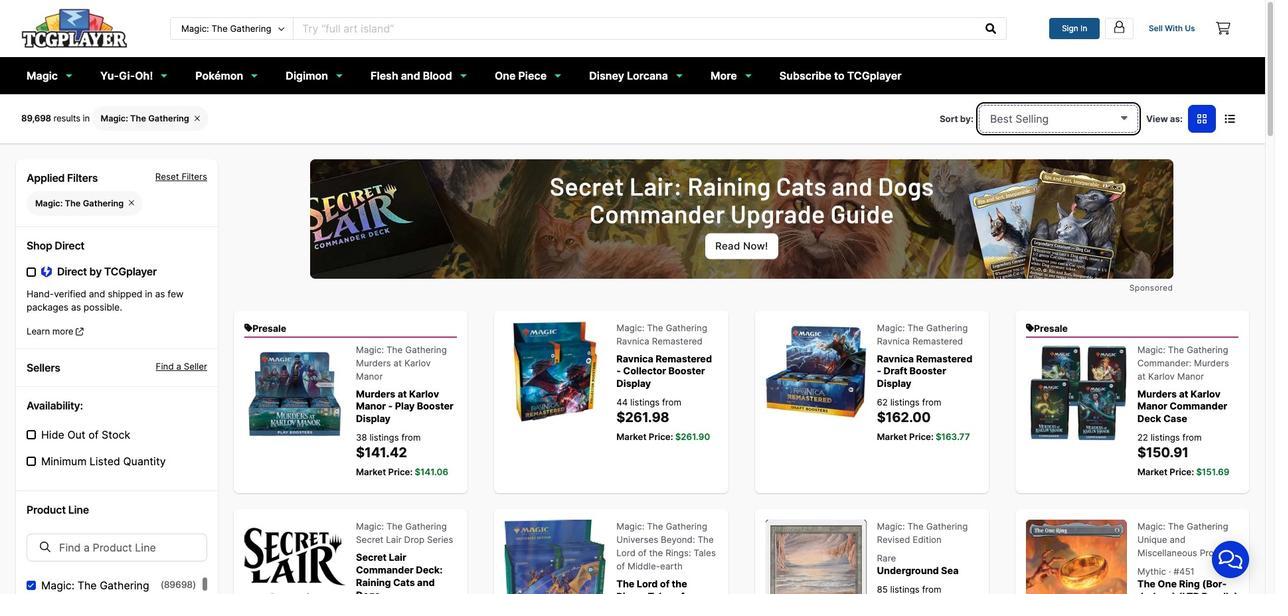 Task type: locate. For each thing, give the bounding box(es) containing it.
by
[[89, 265, 102, 278]]

market for $150.91
[[1137, 467, 1168, 478]]

derless)
[[1137, 579, 1227, 594]]

0 vertical spatial as
[[155, 288, 165, 300]]

2 horizontal spatial booster
[[910, 365, 946, 377]]

more
[[52, 326, 73, 337]]

tcgplayer right to at the top right of page
[[847, 69, 902, 82]]

1 horizontal spatial tales
[[694, 548, 716, 559]]

direct right 'shop'
[[55, 239, 84, 252]]

and right flesh on the left of the page
[[401, 69, 420, 82]]

hand-verified and shipped in as few packages as possible.
[[27, 288, 184, 313]]

listings up "$150.91"
[[1151, 432, 1180, 443]]

by:
[[960, 113, 974, 124]]

xmark image for top magic: the gathering button
[[194, 114, 200, 123]]

presale
[[253, 322, 286, 334], [1034, 322, 1068, 334]]

1 vertical spatial the
[[672, 579, 687, 590]]

1 horizontal spatial commander
[[1170, 401, 1227, 412]]

magic: the gathering button
[[92, 106, 208, 131], [27, 191, 143, 216]]

market down $162.00
[[877, 432, 907, 442]]

Product Line field
[[27, 534, 207, 562]]

price: inside '62 listings from $162.00 market price: $163.77'
[[909, 432, 934, 442]]

play
[[395, 401, 415, 412]]

price: down $162.00
[[909, 432, 934, 442]]

1 horizontal spatial filters
[[182, 171, 207, 182]]

piece
[[518, 69, 547, 82]]

tcgplayer for direct by tcgplayer
[[104, 265, 157, 278]]

as down verified
[[71, 302, 81, 313]]

lair left drop
[[386, 535, 402, 545]]

flesh and blood
[[371, 69, 452, 82]]

booster right collector
[[668, 365, 705, 377]]

- left play
[[388, 401, 393, 412]]

1 horizontal spatial booster
[[668, 365, 705, 377]]

from inside 38 listings from $141.42 market price: $141.06
[[401, 432, 421, 443]]

lair
[[386, 535, 402, 545], [389, 552, 406, 563]]

and down deck:
[[417, 577, 435, 588]]

a
[[176, 361, 181, 372]]

0 vertical spatial lair
[[386, 535, 402, 545]]

one inside the mythic · #451 the one ring (bor derless) (ltr bundle)
[[1158, 579, 1177, 590]]

murders at karlov manor commander deck case image
[[1026, 343, 1127, 444]]

0 vertical spatial direct
[[55, 239, 84, 252]]

underground
[[877, 565, 939, 577]]

Direct by TCGplayer checkbox
[[27, 267, 36, 277]]

check image
[[28, 583, 34, 589]]

listings inside 22 listings from $150.91 market price: $151.69
[[1151, 432, 1180, 443]]

minimum listed quantity
[[41, 455, 166, 468]]

reset filters
[[155, 171, 207, 182]]

in right results
[[83, 113, 92, 124]]

1 vertical spatial magic: the gathering button
[[27, 191, 143, 216]]

1 vertical spatial secret
[[356, 552, 387, 563]]

display down collector
[[616, 378, 651, 389]]

price: for $150.91
[[1170, 467, 1194, 478]]

commander up raining
[[356, 565, 414, 576]]

listings up $141.42
[[370, 432, 399, 443]]

booster inside magic: the gathering ravnica remastered ravnica remastered - collector booster display
[[668, 365, 705, 377]]

0 vertical spatial xmark image
[[194, 114, 200, 123]]

booster right play
[[417, 401, 454, 412]]

direct by tcgplayer image
[[41, 266, 52, 278]]

$150.91
[[1137, 444, 1189, 461]]

1 vertical spatial lair
[[389, 552, 406, 563]]

to
[[834, 69, 845, 82]]

as left few
[[155, 288, 165, 300]]

1 vertical spatial in
[[145, 288, 152, 300]]

bundle)
[[1202, 591, 1238, 594]]

karlov
[[404, 358, 431, 368], [1148, 371, 1175, 382], [409, 388, 439, 400], [1191, 388, 1221, 400]]

filters
[[67, 171, 98, 184], [182, 171, 207, 182]]

0 vertical spatial commander
[[1170, 401, 1227, 412]]

1 tag image from the left
[[244, 323, 253, 333]]

direct
[[55, 239, 84, 252], [57, 265, 87, 278]]

lair down drop
[[389, 552, 406, 563]]

oh!
[[135, 69, 153, 82]]

shipped
[[108, 288, 142, 300]]

magic: inside magic: the gathering ravnica remastered ravnica remastered - collector booster display
[[616, 322, 644, 333]]

the up the middle-
[[649, 548, 663, 559]]

listings up $261.98
[[630, 397, 660, 408]]

presale for $141.42
[[253, 322, 286, 334]]

tcgplayer
[[847, 69, 902, 82], [104, 265, 157, 278]]

1 horizontal spatial presale
[[1034, 322, 1068, 334]]

0 vertical spatial in
[[83, 113, 92, 124]]

secret lair commander deck: raining cats and dogs image
[[244, 520, 345, 594]]

best
[[990, 112, 1013, 125]]

commander inside magic: the gathering commander: murders at karlov manor murders at karlov manor commander deck case
[[1170, 401, 1227, 412]]

tcgplayer for subscribe to tcgplayer
[[847, 69, 902, 82]]

(bor
[[1202, 579, 1227, 590]]

listings inside '44 listings from $261.98 market price: $261.90'
[[630, 397, 660, 408]]

few
[[168, 288, 184, 300]]

1 vertical spatial lord
[[637, 579, 658, 590]]

and
[[401, 69, 420, 82], [89, 288, 105, 300], [1170, 535, 1186, 545], [417, 577, 435, 588]]

disney lorcana
[[589, 69, 668, 82]]

$151.69
[[1196, 467, 1230, 478]]

sellers
[[27, 361, 60, 375]]

rings: down the middle-
[[616, 591, 646, 594]]

results
[[53, 113, 80, 124]]

and inside 'hand-verified and shipped in as few packages as possible.'
[[89, 288, 105, 300]]

lord down the middle-
[[637, 579, 658, 590]]

in right shipped
[[145, 288, 152, 300]]

price: for $261.98
[[649, 432, 673, 442]]

1 horizontal spatial one
[[1158, 579, 1177, 590]]

from down play
[[401, 432, 421, 443]]

2 filters from the left
[[182, 171, 207, 182]]

tag image
[[244, 323, 253, 333], [1026, 323, 1034, 333]]

filters inside button
[[182, 171, 207, 182]]

0 horizontal spatial display
[[356, 413, 391, 424]]

1 horizontal spatial tcgplayer
[[847, 69, 902, 82]]

magic: inside magic: the gathering revised edition
[[877, 522, 905, 532]]

- left draft in the right bottom of the page
[[877, 365, 881, 377]]

booster inside magic: the gathering murders at karlov manor murders at karlov manor - play booster display
[[417, 401, 454, 412]]

0 horizontal spatial lord
[[616, 548, 636, 559]]

display for $162.00
[[877, 378, 912, 389]]

magic: the gathering button down the oh!
[[92, 106, 208, 131]]

of left the middle-
[[616, 561, 625, 572]]

market down "$150.91"
[[1137, 467, 1168, 478]]

0 vertical spatial tcgplayer
[[847, 69, 902, 82]]

1 vertical spatial tcgplayer
[[104, 265, 157, 278]]

2 horizontal spatial -
[[877, 365, 881, 377]]

magic: inside magic: the gathering universes beyond: the lord of the rings: tales of middle-earth the lord of the rings: tales o
[[616, 522, 644, 532]]

0 vertical spatial secret
[[356, 535, 384, 545]]

from inside '44 listings from $261.98 market price: $261.90'
[[662, 397, 682, 408]]

a list of results image
[[1225, 113, 1235, 124]]

$261.90
[[675, 432, 710, 442]]

price: down $141.42
[[388, 467, 413, 478]]

None text field
[[294, 18, 977, 39]]

display up 38
[[356, 413, 391, 424]]

$163.77
[[936, 432, 970, 442]]

in
[[1081, 23, 1087, 33]]

- inside magic: the gathering ravnica remastered ravnica remastered - collector booster display
[[616, 365, 621, 377]]

$141.42
[[356, 444, 407, 461]]

and up miscellaneous
[[1170, 535, 1186, 545]]

universes
[[616, 535, 658, 545]]

tcgplayer up shipped
[[104, 265, 157, 278]]

rings: down "beyond:"
[[666, 548, 691, 559]]

application
[[1196, 525, 1265, 594]]

xmark image
[[194, 114, 200, 123], [129, 199, 134, 207]]

0 vertical spatial lord
[[616, 548, 636, 559]]

44
[[616, 397, 628, 408]]

tales down the earth
[[648, 591, 673, 594]]

magic: the gathering down applied filters
[[35, 198, 124, 208]]

one left piece
[[495, 69, 516, 82]]

collector
[[623, 365, 666, 377]]

1 vertical spatial xmark image
[[129, 199, 134, 207]]

listings
[[630, 397, 660, 408], [890, 397, 920, 408], [370, 432, 399, 443], [1151, 432, 1180, 443]]

remastered
[[652, 336, 703, 346], [912, 336, 963, 346], [656, 353, 712, 364], [916, 353, 973, 364]]

subscribe
[[780, 69, 832, 82]]

rare
[[877, 553, 896, 564]]

magic: inside magic: the gathering commander: murders at karlov manor murders at karlov manor commander deck case
[[1137, 344, 1166, 355]]

2 horizontal spatial display
[[877, 378, 912, 389]]

tag image for $141.42
[[244, 323, 253, 333]]

stock
[[102, 429, 130, 442]]

sea
[[941, 565, 959, 577]]

the inside the mythic · #451 the one ring (bor derless) (ltr bundle)
[[1137, 579, 1156, 590]]

price: inside 38 listings from $141.42 market price: $141.06
[[388, 467, 413, 478]]

38
[[356, 432, 367, 443]]

and up possible.
[[89, 288, 105, 300]]

booster inside magic: the gathering ravnica remastered ravnica remastered - draft booster display
[[910, 365, 946, 377]]

-
[[616, 365, 621, 377], [877, 365, 881, 377], [388, 401, 393, 412]]

0 vertical spatial tales
[[694, 548, 716, 559]]

from inside '62 listings from $162.00 market price: $163.77'
[[922, 397, 942, 408]]

market down $141.42
[[356, 467, 386, 478]]

0 horizontal spatial filters
[[67, 171, 98, 184]]

ravnica remastered - collector booster display image
[[505, 321, 606, 422]]

market for $162.00
[[877, 432, 907, 442]]

price: inside '44 listings from $261.98 market price: $261.90'
[[649, 432, 673, 442]]

the down the earth
[[672, 579, 687, 590]]

gathering inside magic: the gathering revised edition
[[926, 522, 968, 532]]

0 horizontal spatial commander
[[356, 565, 414, 576]]

the inside magic: the gathering revised edition
[[908, 522, 924, 532]]

0 horizontal spatial as
[[71, 302, 81, 313]]

display inside magic: the gathering ravnica remastered ravnica remastered - draft booster display
[[877, 378, 912, 389]]

the inside magic: the gathering secret lair drop series secret lair commander deck: raining cats and dogs
[[387, 522, 403, 532]]

1 vertical spatial magic: the gathering
[[35, 198, 124, 208]]

listings up $162.00
[[890, 397, 920, 408]]

- left collector
[[616, 365, 621, 377]]

middle-
[[628, 561, 660, 572]]

1 horizontal spatial tag image
[[1026, 323, 1034, 333]]

presale for $150.91
[[1034, 322, 1068, 334]]

of up the middle-
[[638, 548, 647, 559]]

underground sea image
[[765, 520, 866, 594]]

magic: inside the magic: the gathering unique and miscellaneous promos
[[1137, 522, 1166, 532]]

$141.06
[[415, 467, 448, 478]]

commander up case
[[1170, 401, 1227, 412]]

from down case
[[1183, 432, 1202, 443]]

from up $162.00
[[922, 397, 942, 408]]

magic: the gathering
[[101, 114, 189, 124], [35, 198, 124, 208], [41, 579, 149, 593]]

murders at karlov manor - play booster display image
[[244, 343, 345, 444]]

market inside 38 listings from $141.42 market price: $141.06
[[356, 467, 386, 478]]

1 horizontal spatial the
[[672, 579, 687, 590]]

booster
[[668, 365, 705, 377], [910, 365, 946, 377], [417, 401, 454, 412]]

listings for $162.00
[[890, 397, 920, 408]]

from up $261.98
[[662, 397, 682, 408]]

89,698 results
[[21, 113, 83, 124]]

1 horizontal spatial lord
[[637, 579, 658, 590]]

2 vertical spatial magic: the gathering
[[41, 579, 149, 593]]

Best Selling field
[[979, 105, 1138, 133]]

- inside magic: the gathering ravnica remastered ravnica remastered - draft booster display
[[877, 365, 881, 377]]

- for $261.98
[[616, 365, 621, 377]]

pokémon
[[195, 69, 243, 82]]

gathering inside magic: the gathering murders at karlov manor murders at karlov manor - play booster display
[[405, 344, 447, 355]]

magic: the gathering murders at karlov manor murders at karlov manor - play booster display
[[356, 344, 454, 424]]

from for $150.91
[[1183, 432, 1202, 443]]

lord down universes
[[616, 548, 636, 559]]

1 horizontal spatial in
[[145, 288, 152, 300]]

market down $261.98
[[616, 432, 647, 442]]

magic: the gathering button down applied filters
[[27, 191, 143, 216]]

possible.
[[84, 302, 122, 313]]

1 filters from the left
[[67, 171, 98, 184]]

from inside 22 listings from $150.91 market price: $151.69
[[1183, 432, 1202, 443]]

secret
[[356, 535, 384, 545], [356, 552, 387, 563]]

price: down "$150.91"
[[1170, 467, 1194, 478]]

magic: the gathering down the oh!
[[101, 114, 189, 124]]

0 vertical spatial the
[[649, 548, 663, 559]]

0 horizontal spatial tcgplayer
[[104, 265, 157, 278]]

rare underground sea
[[877, 553, 959, 577]]

gi-
[[119, 69, 135, 82]]

magic: the gathering unique and miscellaneous promos
[[1137, 522, 1232, 559]]

listings for $141.42
[[370, 432, 399, 443]]

mythic · #451 the one ring (bor derless) (ltr bundle)
[[1137, 567, 1238, 594]]

gathering
[[148, 114, 189, 124], [83, 198, 124, 208], [666, 322, 707, 333], [926, 322, 968, 333], [405, 344, 447, 355], [1187, 344, 1228, 355], [405, 522, 447, 532], [666, 522, 707, 532], [926, 522, 968, 532], [1187, 522, 1228, 532], [100, 579, 149, 593]]

at
[[394, 358, 402, 368], [1137, 371, 1146, 382], [398, 388, 407, 400], [1179, 388, 1188, 400]]

filters right applied
[[67, 171, 98, 184]]

blood
[[423, 69, 452, 82]]

1 horizontal spatial xmark image
[[194, 114, 200, 123]]

gathering inside magic: the gathering commander: murders at karlov manor murders at karlov manor commander deck case
[[1187, 344, 1228, 355]]

magnifying glass image
[[40, 542, 50, 553]]

1 vertical spatial one
[[1158, 579, 1177, 590]]

2 tag image from the left
[[1026, 323, 1034, 333]]

market inside 22 listings from $150.91 market price: $151.69
[[1137, 467, 1168, 478]]

one down the ·
[[1158, 579, 1177, 590]]

the one ring (borderless) (ltr bundle) image
[[1026, 520, 1127, 594]]

the
[[649, 548, 663, 559], [672, 579, 687, 590]]

market inside '44 listings from $261.98 market price: $261.90'
[[616, 432, 647, 442]]

yu-gi-oh!
[[100, 69, 153, 82]]

2 presale from the left
[[1034, 322, 1068, 334]]

$261.98
[[616, 409, 669, 426]]

sell with us link
[[1139, 18, 1205, 39]]

price: inside 22 listings from $150.91 market price: $151.69
[[1170, 467, 1194, 478]]

1 horizontal spatial -
[[616, 365, 621, 377]]

revised
[[877, 535, 910, 545]]

filters for reset filters
[[182, 171, 207, 182]]

0 horizontal spatial xmark image
[[129, 199, 134, 207]]

booster right draft in the right bottom of the page
[[910, 365, 946, 377]]

display down draft in the right bottom of the page
[[877, 378, 912, 389]]

market inside '62 listings from $162.00 market price: $163.77'
[[877, 432, 907, 442]]

display inside magic: the gathering ravnica remastered ravnica remastered - collector booster display
[[616, 378, 651, 389]]

price: down $261.98
[[649, 432, 673, 442]]

direct up verified
[[57, 265, 87, 278]]

1 vertical spatial rings:
[[616, 591, 646, 594]]

1 horizontal spatial rings:
[[666, 548, 691, 559]]

in
[[83, 113, 92, 124], [145, 288, 152, 300]]

0 horizontal spatial -
[[388, 401, 393, 412]]

of
[[88, 429, 99, 442], [638, 548, 647, 559], [616, 561, 625, 572], [660, 579, 670, 590]]

0 horizontal spatial tales
[[648, 591, 673, 594]]

of down the earth
[[660, 579, 670, 590]]

ravnica remastered - draft booster display image
[[765, 321, 866, 422]]

0 horizontal spatial presale
[[253, 322, 286, 334]]

0 horizontal spatial tag image
[[244, 323, 253, 333]]

1 vertical spatial commander
[[356, 565, 414, 576]]

listings for $261.98
[[630, 397, 660, 408]]

product line
[[27, 504, 89, 517]]

listings inside '62 listings from $162.00 market price: $163.77'
[[890, 397, 920, 408]]

1 vertical spatial tales
[[648, 591, 673, 594]]

listings inside 38 listings from $141.42 market price: $141.06
[[370, 432, 399, 443]]

filters right reset
[[182, 171, 207, 182]]

0 vertical spatial one
[[495, 69, 516, 82]]

0 horizontal spatial booster
[[417, 401, 454, 412]]

2 secret from the top
[[356, 552, 387, 563]]

1 horizontal spatial display
[[616, 378, 651, 389]]

·
[[1169, 567, 1171, 577]]

magic: the gathering down "product line" field on the left
[[41, 579, 149, 593]]

arrow up right from square image
[[76, 327, 84, 336]]

1 presale from the left
[[253, 322, 286, 334]]

drop
[[404, 535, 424, 545]]

tcgplayer.com image
[[21, 8, 128, 48]]

tales down "beyond:"
[[694, 548, 716, 559]]

the inside magic: the gathering murders at karlov manor murders at karlov manor - play booster display
[[387, 344, 403, 355]]



Task type: vqa. For each thing, say whether or not it's contained in the screenshot.
the bottommost xmark image
yes



Task type: describe. For each thing, give the bounding box(es) containing it.
sign in
[[1062, 23, 1087, 33]]

series
[[427, 535, 453, 545]]

sort
[[940, 113, 958, 124]]

magic: the gathering ravnica remastered ravnica remastered - collector booster display
[[616, 322, 712, 389]]

find
[[156, 361, 174, 372]]

reset filters button
[[155, 170, 207, 186]]

learn
[[27, 326, 50, 337]]

and inside the magic: the gathering unique and miscellaneous promos
[[1170, 535, 1186, 545]]

price: for $162.00
[[909, 432, 934, 442]]

0 horizontal spatial the
[[649, 548, 663, 559]]

edition
[[913, 535, 942, 545]]

listings for $150.91
[[1151, 432, 1180, 443]]

in inside 'hand-verified and shipped in as few packages as possible.'
[[145, 288, 152, 300]]

gathering inside magic: the gathering ravnica remastered ravnica remastered - collector booster display
[[666, 322, 707, 333]]

tag image for $150.91
[[1026, 323, 1034, 333]]

us
[[1185, 23, 1195, 33]]

0 vertical spatial magic: the gathering
[[101, 114, 189, 124]]

22 listings from $150.91 market price: $151.69
[[1137, 432, 1230, 478]]

hand-
[[27, 288, 54, 300]]

applied filters
[[27, 171, 98, 184]]

disney
[[589, 69, 624, 82]]

hide
[[41, 429, 64, 442]]

out
[[67, 429, 85, 442]]

view
[[1146, 113, 1168, 124]]

magic
[[27, 69, 58, 82]]

0 vertical spatial rings:
[[666, 548, 691, 559]]

sponsored link
[[310, 159, 1173, 295]]

1 vertical spatial direct
[[57, 265, 87, 278]]

sort by:
[[940, 113, 974, 124]]

flesh
[[371, 69, 398, 82]]

the inside magic: the gathering ravnica remastered ravnica remastered - draft booster display
[[908, 322, 924, 333]]

market for $141.42
[[356, 467, 386, 478]]

verified
[[54, 288, 86, 300]]

unique
[[1137, 535, 1167, 545]]

(ltr
[[1178, 591, 1200, 594]]

commander inside magic: the gathering secret lair drop series secret lair commander deck: raining cats and dogs
[[356, 565, 414, 576]]

find a seller
[[156, 361, 207, 372]]

gathering inside magic: the gathering ravnica remastered ravnica remastered - draft booster display
[[926, 322, 968, 333]]

magic: inside magic: the gathering ravnica remastered ravnica remastered - draft booster display
[[877, 322, 905, 333]]

booster for $162.00
[[910, 365, 946, 377]]

selling
[[1016, 112, 1049, 125]]

the inside the magic: the gathering unique and miscellaneous promos
[[1168, 522, 1184, 532]]

sign
[[1062, 23, 1078, 33]]

line
[[68, 504, 89, 517]]

filters for applied filters
[[67, 171, 98, 184]]

62 listings from $162.00 market price: $163.77
[[877, 397, 970, 442]]

listed
[[90, 455, 120, 468]]

shop
[[27, 239, 52, 252]]

sign in link
[[1050, 18, 1100, 39]]

a grid of results image
[[1197, 113, 1207, 124]]

sell with us
[[1149, 23, 1195, 33]]

Magic: The Gathering checkbox
[[27, 581, 36, 591]]

Minimum Listed Quantity checkbox
[[27, 457, 36, 466]]

$162.00
[[877, 409, 931, 426]]

- for $162.00
[[877, 365, 881, 377]]

mythic
[[1137, 567, 1166, 577]]

direct by tcgplayer
[[57, 265, 157, 278]]

shop direct
[[27, 239, 84, 252]]

seller
[[184, 361, 207, 372]]

38 listings from $141.42 market price: $141.06
[[356, 432, 448, 478]]

display inside magic: the gathering murders at karlov manor murders at karlov manor - play booster display
[[356, 413, 391, 424]]

89,698
[[21, 113, 51, 124]]

mtg sld cats and dogs commander upgrade guide image
[[310, 159, 1173, 279]]

booster for $261.98
[[668, 365, 705, 377]]

commander:
[[1137, 358, 1192, 368]]

gathering inside magic: the gathering universes beyond: the lord of the rings: tales of middle-earth the lord of the rings: tales o
[[666, 522, 707, 532]]

62
[[877, 397, 888, 408]]

best selling
[[990, 112, 1049, 125]]

cats
[[393, 577, 415, 588]]

as:
[[1170, 113, 1183, 124]]

from for $162.00
[[922, 397, 942, 408]]

Hide Out of Stock checkbox
[[27, 431, 36, 440]]

magic: the gathering universes beyond: the lord of the rings: tales of middle-earth the lord of the rings: tales o
[[616, 522, 716, 594]]

magic: inside magic: the gathering murders at karlov manor murders at karlov manor - play booster display
[[356, 344, 384, 355]]

market for $261.98
[[616, 432, 647, 442]]

of right the out
[[88, 429, 99, 442]]

magic: inside magic: the gathering secret lair drop series secret lair commander deck: raining cats and dogs
[[356, 522, 384, 532]]

packages
[[27, 302, 68, 313]]

magic: the gathering ravnica remastered ravnica remastered - draft booster display
[[877, 322, 973, 389]]

from for $141.42
[[401, 432, 421, 443]]

1 secret from the top
[[356, 535, 384, 545]]

quantity
[[123, 455, 166, 468]]

raining
[[356, 577, 391, 588]]

price: for $141.42
[[388, 467, 413, 478]]

submit your search image
[[986, 23, 996, 34]]

user icon image
[[1112, 20, 1126, 34]]

case
[[1164, 413, 1187, 424]]

learn more link
[[27, 326, 84, 337]]

0 vertical spatial magic: the gathering button
[[92, 106, 208, 131]]

sell
[[1149, 23, 1163, 33]]

and inside magic: the gathering secret lair drop series secret lair commander deck: raining cats and dogs
[[417, 577, 435, 588]]

#451
[[1174, 567, 1195, 577]]

gathering inside the magic: the gathering unique and miscellaneous promos
[[1187, 522, 1228, 532]]

dogs
[[356, 589, 380, 594]]

view your shopping cart image
[[1216, 22, 1231, 35]]

89698
[[164, 579, 193, 591]]

0 horizontal spatial one
[[495, 69, 516, 82]]

learn more
[[27, 326, 76, 337]]

from for $261.98
[[662, 397, 682, 408]]

digimon
[[286, 69, 328, 82]]

0 horizontal spatial in
[[83, 113, 92, 124]]

magic: the gathering secret lair drop series secret lair commander deck: raining cats and dogs
[[356, 522, 453, 594]]

reset
[[155, 171, 179, 182]]

ring
[[1179, 579, 1200, 590]]

22
[[1137, 432, 1148, 443]]

subscribe to tcgplayer link
[[772, 62, 910, 89]]

the lord of the rings: tales of middle-earth - special edition collector booster display image
[[505, 520, 606, 594]]

caret down image
[[1121, 112, 1128, 123]]

1 horizontal spatial as
[[155, 288, 165, 300]]

find a seller link
[[117, 360, 207, 376]]

0 horizontal spatial rings:
[[616, 591, 646, 594]]

- inside magic: the gathering murders at karlov manor murders at karlov manor - play booster display
[[388, 401, 393, 412]]

the inside magic: the gathering commander: murders at karlov manor murders at karlov manor commander deck case
[[1168, 344, 1184, 355]]

deck:
[[416, 565, 443, 576]]

xmark image for the bottom magic: the gathering button
[[129, 199, 134, 207]]

the inside magic: the gathering ravnica remastered ravnica remastered - collector booster display
[[647, 322, 663, 333]]

yu-
[[100, 69, 119, 82]]

magic: the gathering commander: murders at karlov manor murders at karlov manor commander deck case
[[1137, 344, 1229, 424]]

more
[[711, 69, 737, 82]]

display for $261.98
[[616, 378, 651, 389]]

gathering inside magic: the gathering secret lair drop series secret lair commander deck: raining cats and dogs
[[405, 522, 447, 532]]

1 vertical spatial as
[[71, 302, 81, 313]]

beyond:
[[661, 535, 695, 545]]

with
[[1165, 23, 1183, 33]]

promos
[[1200, 548, 1232, 559]]



